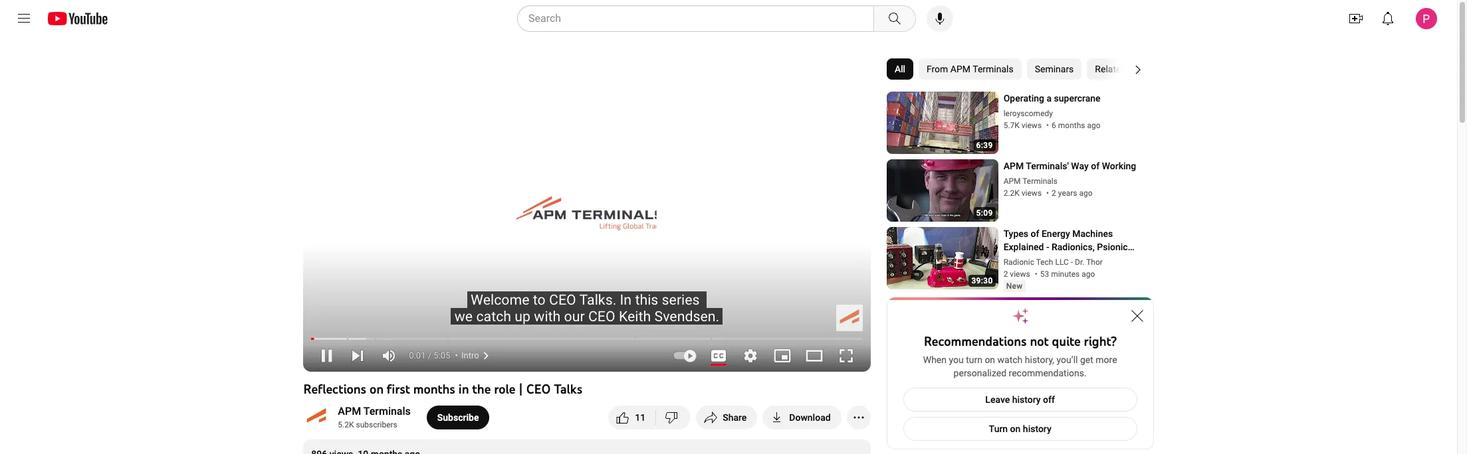 Task type: locate. For each thing, give the bounding box(es) containing it.
months left in at bottom left
[[414, 382, 455, 398]]

of up explained
[[1031, 229, 1040, 239]]

ceo
[[549, 292, 576, 309], [589, 309, 616, 325], [527, 382, 551, 398]]

views
[[1022, 121, 1042, 130], [1022, 189, 1042, 198], [1011, 270, 1031, 279]]

39 minutes, 30 seconds element
[[972, 277, 993, 286]]

apm for apm terminals 5.2k subscribers
[[338, 406, 361, 418]]

in
[[620, 292, 632, 309]]

on right the turn
[[985, 355, 996, 366]]

apm terminals 5.2k subscribers
[[338, 406, 411, 430]]

0 vertical spatial of
[[1092, 161, 1100, 172]]

1 horizontal spatial 2
[[1052, 189, 1057, 198]]

0 vertical spatial history
[[1013, 395, 1041, 406]]

ceo right to
[[549, 292, 576, 309]]

recommendations.
[[1009, 368, 1087, 379]]

1 vertical spatial views
[[1022, 189, 1042, 198]]

tab
[[1140, 59, 1232, 80]]

0 vertical spatial on
[[985, 355, 996, 366]]

history
[[1013, 395, 1041, 406], [1023, 424, 1052, 435]]

talks.
[[580, 292, 617, 309]]

apm up 5.2k
[[338, 406, 361, 418]]

history left the off in the bottom of the page
[[1013, 395, 1041, 406]]

0 horizontal spatial -
[[1047, 242, 1050, 253]]

2 left the years
[[1052, 189, 1057, 198]]

39:30
[[972, 277, 993, 286]]

2 horizontal spatial terminals
[[1023, 177, 1058, 186]]

2 for 2 views
[[1004, 270, 1009, 279]]

quite
[[1053, 334, 1081, 350]]

2 horizontal spatial on
[[1011, 424, 1021, 435]]

history down the off in the bottom of the page
[[1023, 424, 1052, 435]]

2 vertical spatial on
[[1011, 424, 1021, 435]]

Download text field
[[790, 413, 831, 424]]

on right turn
[[1011, 424, 1021, 435]]

of
[[1092, 161, 1100, 172], [1031, 229, 1040, 239]]

5.7k
[[1004, 121, 1020, 130]]

ago down thor
[[1082, 270, 1096, 279]]

- left dr.
[[1071, 258, 1074, 267]]

5.7k views
[[1004, 121, 1042, 130]]

not
[[1031, 334, 1049, 350]]

recommendations not quite right? when you turn on watch history, you'll get more personalized recommendations.
[[924, 334, 1118, 379]]

turn
[[966, 355, 983, 366]]

1 vertical spatial of
[[1031, 229, 1040, 239]]

0 horizontal spatial of
[[1031, 229, 1040, 239]]

- down energy
[[1047, 242, 1050, 253]]

5 minutes, 9 seconds element
[[977, 209, 993, 218]]

first
[[387, 382, 410, 398]]

Share text field
[[723, 413, 747, 424]]

subscribe button
[[427, 406, 490, 430]]

2 views
[[1004, 270, 1031, 279]]

1 vertical spatial history
[[1023, 424, 1052, 435]]

1 horizontal spatial on
[[985, 355, 996, 366]]

terminals
[[973, 64, 1014, 74], [1023, 177, 1058, 186], [364, 406, 411, 418]]

1 vertical spatial 2
[[1004, 270, 1009, 279]]

1 vertical spatial -
[[1071, 258, 1074, 267]]

on left first
[[370, 382, 384, 398]]

reflections
[[304, 382, 366, 398]]

apm up apm terminals on the right top of the page
[[1004, 161, 1024, 172]]

and
[[1061, 255, 1076, 266]]

dr.
[[1075, 258, 1085, 267]]

working
[[1102, 161, 1137, 172]]

6 minutes, 39 seconds element
[[977, 141, 993, 150]]

watch
[[998, 355, 1023, 366]]

1 vertical spatial terminals
[[1023, 177, 1058, 186]]

ago
[[1088, 121, 1101, 130], [1080, 189, 1093, 198], [1082, 270, 1096, 279]]

2.2k views
[[1004, 189, 1042, 198]]

personalized
[[954, 368, 1007, 379]]

views down apm terminals on the right top of the page
[[1022, 189, 1042, 198]]

11 text field
[[635, 413, 646, 424]]

of right way
[[1092, 161, 1100, 172]]

terminals inside apm terminals 5.2k subscribers
[[364, 406, 411, 418]]

apm terminals link
[[338, 405, 412, 420]]

1 horizontal spatial -
[[1071, 258, 1074, 267]]

welcome
[[471, 292, 530, 309]]

Turn on history text field
[[989, 424, 1052, 435]]

months right 6
[[1059, 121, 1086, 130]]

when
[[924, 355, 947, 366]]

ceo right |
[[527, 382, 551, 398]]

intro
[[462, 351, 479, 361]]

terminals for apm terminals 5.2k subscribers
[[364, 406, 411, 418]]

apm right from on the right of page
[[951, 64, 971, 74]]

thor
[[1087, 258, 1103, 267]]

ago down supercrane
[[1088, 121, 1101, 130]]

apm inside tab list
[[951, 64, 971, 74]]

terminals up operating
[[973, 64, 1014, 74]]

None search field
[[494, 5, 919, 32]]

you
[[949, 355, 964, 366]]

5:09 link
[[887, 160, 999, 223]]

months
[[1059, 121, 1086, 130], [414, 382, 455, 398]]

Search text field
[[529, 10, 871, 27]]

tab list
[[887, 53, 1237, 85]]

1 vertical spatial ago
[[1080, 189, 1093, 198]]

views down leroyscomedy
[[1022, 121, 1042, 130]]

1 vertical spatial on
[[370, 382, 384, 398]]

get
[[1081, 355, 1094, 366]]

ago for supercrane
[[1088, 121, 1101, 130]]

0 horizontal spatial 2
[[1004, 270, 1009, 279]]

autoplay is on image
[[673, 341, 702, 372]]

apm inside apm terminals 5.2k subscribers
[[338, 406, 361, 418]]

types
[[1004, 229, 1029, 239]]

views for apm
[[1022, 189, 1042, 198]]

history inside button
[[1013, 395, 1041, 406]]

views down radionic
[[1011, 270, 1031, 279]]

on inside button
[[1011, 424, 1021, 435]]

2 years ago
[[1052, 189, 1093, 198]]

more
[[1096, 355, 1118, 366]]

to
[[533, 292, 546, 309]]

apm
[[951, 64, 971, 74], [1004, 161, 1024, 172], [1004, 177, 1021, 186], [338, 406, 361, 418]]

0 horizontal spatial on
[[370, 382, 384, 398]]

0 vertical spatial ago
[[1088, 121, 1101, 130]]

0 vertical spatial 2
[[1052, 189, 1057, 198]]

39:30 link
[[887, 227, 999, 291]]

share
[[723, 413, 747, 424]]

terminals inside tab list
[[973, 64, 1014, 74]]

tab list containing all
[[887, 53, 1237, 85]]

1 horizontal spatial terminals
[[973, 64, 1014, 74]]

0 horizontal spatial terminals
[[364, 406, 411, 418]]

apm up 2.2k
[[1004, 177, 1021, 186]]

terminals'
[[1026, 161, 1069, 172]]

/
[[428, 351, 432, 361]]

0 vertical spatial terminals
[[973, 64, 1014, 74]]

2 up new
[[1004, 270, 1009, 279]]

1 horizontal spatial months
[[1059, 121, 1086, 130]]

apm terminals' way of working
[[1004, 161, 1137, 172]]

leave history off
[[986, 395, 1055, 406]]

0:01 / 5:05
[[409, 351, 451, 361]]

-
[[1047, 242, 1050, 253], [1071, 258, 1074, 267]]

terminals down terminals'
[[1023, 177, 1058, 186]]

you'll
[[1057, 355, 1078, 366]]

operating
[[1004, 93, 1045, 104]]

2 vertical spatial terminals
[[364, 406, 411, 418]]

operating a supercrane
[[1004, 93, 1101, 104]]

6
[[1052, 121, 1057, 130]]

0 vertical spatial -
[[1047, 242, 1050, 253]]

ago right the years
[[1080, 189, 1093, 198]]

the
[[473, 382, 491, 398]]

11 button
[[603, 398, 657, 440]]

0 vertical spatial views
[[1022, 121, 1042, 130]]

0 horizontal spatial months
[[414, 382, 455, 398]]

in
[[459, 382, 469, 398]]

0 vertical spatial months
[[1059, 121, 1086, 130]]

terminals up subscribers
[[364, 406, 411, 418]]



Task type: describe. For each thing, give the bounding box(es) containing it.
history,
[[1025, 355, 1055, 366]]

share button
[[696, 406, 758, 430]]

related
[[1095, 64, 1127, 74]]

orgone.
[[1079, 255, 1112, 266]]

catch
[[476, 309, 512, 325]]

youtube video player element
[[304, 53, 871, 372]]

of inside the types of energy machines explained - radionics, psionics, psychotronic and orgone.
[[1031, 229, 1040, 239]]

off
[[1044, 395, 1055, 406]]

from apm terminals
[[927, 64, 1014, 74]]

machines
[[1073, 229, 1114, 239]]

radionic tech llc - dr. thor
[[1004, 258, 1103, 267]]

a
[[1047, 93, 1052, 104]]

this
[[635, 292, 659, 309]]

llc
[[1056, 258, 1069, 267]]

download
[[790, 413, 831, 424]]

psionics,
[[1098, 242, 1135, 253]]

turn
[[989, 424, 1008, 435]]

energy
[[1042, 229, 1071, 239]]

years
[[1059, 189, 1078, 198]]

we
[[455, 309, 473, 325]]

reflections on first months in the role | ceo talks
[[304, 382, 583, 398]]

Subscribe text field
[[438, 413, 479, 424]]

all
[[895, 64, 906, 74]]

keith
[[619, 309, 651, 325]]

types of energy machines explained - radionics, psionics, psychotronic and orgone. by radionic tech llc - dr. thor 2 views 53 minutes ago 39 minutes element
[[1004, 227, 1138, 266]]

with
[[534, 309, 561, 325]]

talks
[[554, 382, 583, 398]]

5:09
[[977, 209, 993, 218]]

views for operating
[[1022, 121, 1042, 130]]

6:39 link
[[887, 92, 999, 156]]

supercrane
[[1055, 93, 1101, 104]]

new
[[1007, 282, 1023, 291]]

leave
[[986, 395, 1010, 406]]

turn on history button
[[904, 418, 1138, 442]]

6 months ago
[[1052, 121, 1101, 130]]

minutes
[[1052, 270, 1080, 279]]

our
[[564, 309, 585, 325]]

subscribers
[[356, 421, 398, 430]]

series
[[662, 292, 700, 309]]

welcome to ceo talks. in this series we catch up with our ceo keith svendsen.
[[455, 292, 720, 325]]

radionics,
[[1052, 242, 1095, 253]]

• intro
[[455, 351, 479, 361]]

history inside button
[[1023, 424, 1052, 435]]

operating a supercrane by leroyscomedy 5,767 views 6 months ago 6 minutes, 39 seconds element
[[1004, 92, 1138, 105]]

types of energy machines explained - radionics, psionics, psychotronic and orgone.
[[1004, 229, 1135, 266]]

0:01
[[409, 351, 426, 361]]

right?
[[1084, 334, 1117, 350]]

intro element
[[462, 341, 479, 372]]

way
[[1072, 161, 1089, 172]]

on for reflections on first months in the role | ceo talks
[[370, 382, 384, 398]]

53
[[1041, 270, 1050, 279]]

- inside the types of energy machines explained - radionics, psionics, psychotronic and orgone.
[[1047, 242, 1050, 253]]

leroyscomedy
[[1004, 109, 1053, 118]]

subscribe
[[438, 413, 479, 424]]

1 horizontal spatial of
[[1092, 161, 1100, 172]]

psychotronic
[[1004, 255, 1059, 266]]

5:05
[[434, 351, 451, 361]]

on for turn on history
[[1011, 424, 1021, 435]]

avatar image image
[[1417, 8, 1438, 29]]

ago for way
[[1080, 189, 1093, 198]]

explained
[[1004, 242, 1044, 253]]

seek slider slider
[[310, 331, 863, 344]]

on inside 'recommendations not quite right? when you turn on watch history, you'll get more personalized recommendations.'
[[985, 355, 996, 366]]

channel watermark image
[[836, 305, 863, 332]]

53 minutes ago
[[1041, 270, 1096, 279]]

5.2k subscribers element
[[338, 420, 408, 432]]

role
[[494, 382, 516, 398]]

apm for apm terminals' way of working
[[1004, 161, 1024, 172]]

apm terminals' way of working by apm terminals 2,253 views 2 years ago 5 minutes, 9 seconds element
[[1004, 160, 1138, 173]]

11
[[635, 413, 646, 424]]

apm for apm terminals
[[1004, 177, 1021, 186]]

2 vertical spatial views
[[1011, 270, 1031, 279]]

terminals for apm terminals
[[1023, 177, 1058, 186]]

2.2k
[[1004, 189, 1020, 198]]

•
[[455, 351, 458, 361]]

2 for 2 years ago
[[1052, 189, 1057, 198]]

1 vertical spatial months
[[414, 382, 455, 398]]

5.2k
[[338, 421, 354, 430]]

2 vertical spatial ago
[[1082, 270, 1096, 279]]

download button
[[763, 406, 842, 430]]

from
[[927, 64, 948, 74]]

Leave history off text field
[[986, 395, 1055, 406]]

radionic
[[1004, 258, 1035, 267]]

recommendations
[[924, 334, 1027, 350]]

up
[[515, 309, 531, 325]]

leave history off button
[[904, 388, 1138, 412]]

svendsen.
[[655, 309, 720, 325]]

6:39
[[977, 141, 993, 150]]

turn on history
[[989, 424, 1052, 435]]

|
[[519, 382, 523, 398]]

ceo up seek slider slider
[[589, 309, 616, 325]]

tech
[[1037, 258, 1054, 267]]

apm terminals
[[1004, 177, 1058, 186]]



Task type: vqa. For each thing, say whether or not it's contained in the screenshot.
Go Live
no



